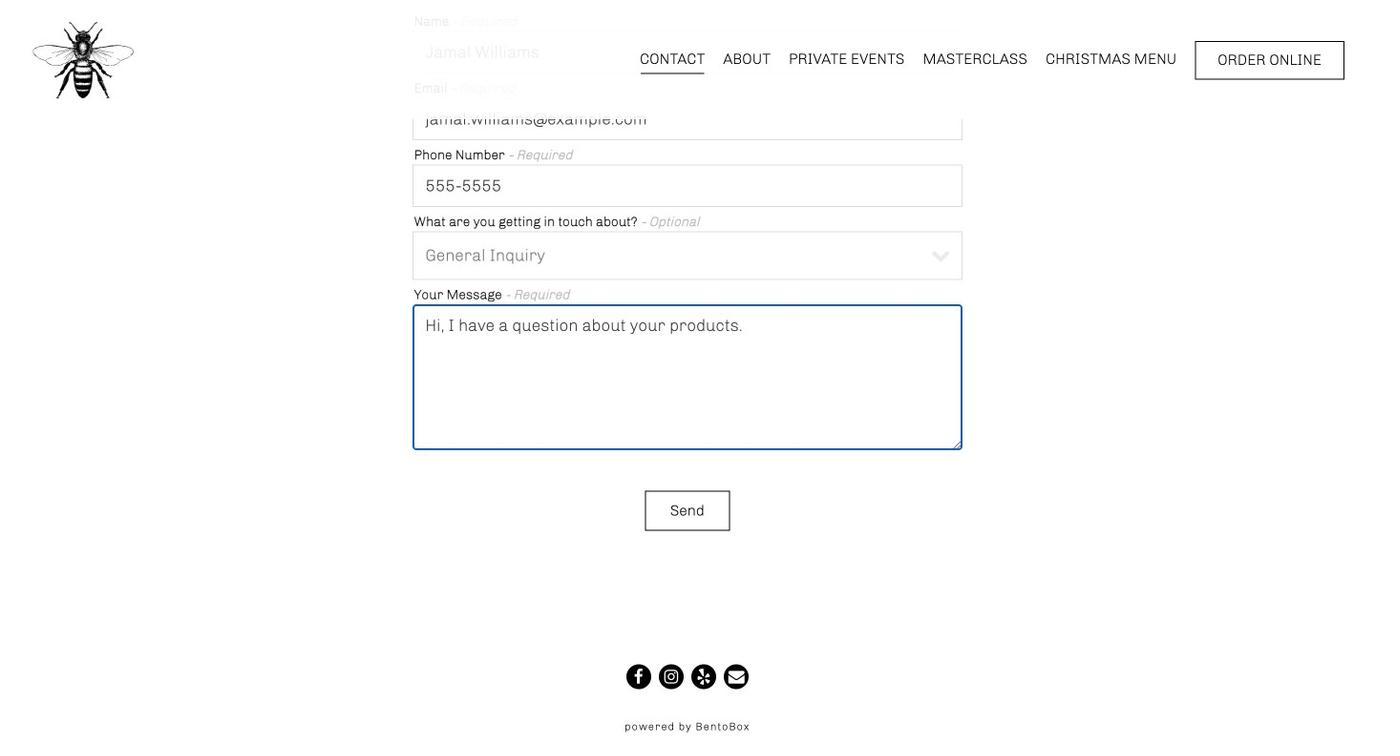 Task type: locate. For each thing, give the bounding box(es) containing it.
facebook image
[[634, 665, 643, 690]]

instagram image
[[664, 665, 678, 690]]

sweet rehab image
[[30, 18, 135, 102]]

yelp image
[[697, 665, 711, 690]]



Task type: describe. For each thing, give the bounding box(es) containing it.
Name text field
[[412, 31, 963, 73]]

envelope image
[[728, 665, 745, 690]]

Email email field
[[412, 98, 963, 140]]

Your Message text field
[[412, 305, 963, 451]]

Phone Number text field
[[412, 165, 963, 207]]

chevron down image
[[931, 246, 951, 266]]



